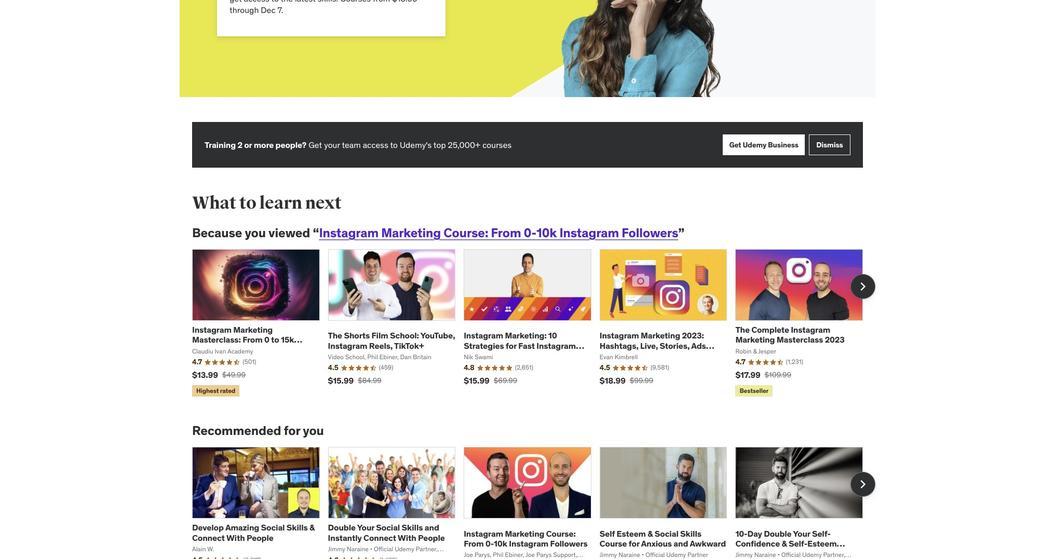 Task type: vqa. For each thing, say whether or not it's contained in the screenshot.
"best" within the the You'll also build a portfolio of over 32+ websites that you can show off to any potential employer. Sign up today, and look forward to: Animated Video Lectures Code Challenges and Coding Exercises Beautiful Real-World Projects Quizzes & Practice Tests Downloadable Programming Resources and Cheatsheets Our best selling 12 Rules to Learn to Code eBook 12,000 USD+ worth of web development bootcamp course materials and course curriculum
no



Task type: describe. For each thing, give the bounding box(es) containing it.
live,
[[640, 340, 658, 351]]

double inside the double your social skills and instantly connect with people
[[328, 523, 356, 533]]

marketing inside the complete instagram marketing masterclass 2023
[[735, 335, 775, 345]]

15k
[[281, 335, 294, 345]]

followers inside instagram marketing course: from 0-10k instagram followers
[[550, 538, 588, 549]]

business
[[768, 140, 799, 149]]

the complete instagram marketing masterclass 2023
[[735, 325, 845, 345]]

course
[[600, 538, 627, 549]]

with inside the develop amazing social skills & connect with people
[[226, 533, 245, 543]]

for inside instagram marketing: 10 strategies for fast instagram growth
[[506, 340, 517, 351]]

instagram marketing 2023: hashtags, live, stories, ads &more link
[[600, 330, 714, 361]]

skills for &
[[287, 523, 308, 533]]

what
[[192, 192, 236, 214]]

2023
[[825, 335, 845, 345]]

school:
[[390, 330, 419, 341]]

0 horizontal spatial to
[[239, 192, 256, 214]]

carousel element for because you viewed "
[[192, 249, 875, 399]]

challenge
[[735, 548, 774, 559]]

marketing:
[[505, 330, 547, 341]]

instantly
[[328, 533, 362, 543]]

instagram inside instagram marketing 2023: hashtags, live, stories, ads &more
[[600, 330, 639, 341]]

the complete instagram marketing masterclass 2023 link
[[735, 325, 845, 345]]

instagram marketing: 10 strategies for fast instagram growth
[[464, 330, 576, 361]]

1 vertical spatial instagram marketing course: from 0-10k instagram followers link
[[464, 528, 588, 549]]

develop
[[192, 523, 224, 533]]

with inside the double your social skills and instantly connect with people
[[398, 533, 416, 543]]

"
[[313, 225, 319, 241]]

self esteem & social skills course for anxious and awkward link
[[600, 528, 726, 549]]

awkward
[[690, 538, 726, 549]]

film
[[372, 330, 388, 341]]

your inside "10-day double your self- confidence & self-esteem challenge"
[[793, 528, 810, 539]]

instagram marketing course: from 0-10k instagram followers
[[464, 528, 588, 549]]

2
[[237, 140, 242, 150]]

esteem inside self esteem & social skills course for anxious and awkward
[[617, 528, 646, 539]]

because you viewed " instagram marketing course: from 0-10k instagram followers "
[[192, 225, 684, 241]]

day
[[747, 528, 762, 539]]

and inside self esteem & social skills course for anxious and awkward
[[674, 538, 688, 549]]

team
[[342, 140, 361, 150]]

ads
[[691, 340, 706, 351]]

what to learn next
[[192, 192, 341, 214]]

get udemy business
[[729, 140, 799, 149]]

people inside the develop amazing social skills & connect with people
[[247, 533, 273, 543]]

get udemy business link
[[723, 135, 805, 155]]

reels,
[[369, 340, 393, 351]]

course: inside instagram marketing course: from 0-10k instagram followers
[[546, 528, 576, 539]]

instagram inside the complete instagram marketing masterclass 2023
[[791, 325, 830, 335]]

carousel element for recommended for you
[[192, 447, 875, 559]]

& inside "10-day double your self- confidence & self-esteem challenge"
[[782, 538, 787, 549]]

1 horizontal spatial followers
[[622, 225, 678, 241]]

shorts
[[344, 330, 370, 341]]

tiktok+
[[394, 340, 424, 351]]

confidence
[[735, 538, 780, 549]]

self
[[600, 528, 615, 539]]

recommended
[[192, 423, 281, 439]]

from for instagram marketing masterclass: from 0 to 15k followers
[[243, 335, 263, 345]]

connect inside the double your social skills and instantly connect with people
[[364, 533, 396, 543]]

1 vertical spatial for
[[284, 423, 300, 439]]

masterclass
[[777, 335, 823, 345]]

the shorts film school: youtube, instagram reels, tiktok+ link
[[328, 330, 455, 351]]

recommended for you
[[192, 423, 324, 439]]

dismiss
[[816, 140, 843, 149]]

&more
[[600, 350, 625, 361]]

viewed
[[268, 225, 310, 241]]

"
[[678, 225, 684, 241]]

amazing
[[225, 523, 259, 533]]

complete
[[751, 325, 789, 335]]

skills for and
[[402, 523, 423, 533]]

marketing for instagram marketing course: from 0-10k instagram followers
[[505, 528, 544, 539]]

courses
[[482, 140, 512, 150]]

2 horizontal spatial from
[[491, 225, 521, 241]]

10
[[548, 330, 557, 341]]

instagram inside the shorts film school: youtube, instagram reels, tiktok+
[[328, 340, 367, 351]]

fast
[[518, 340, 535, 351]]

0 horizontal spatial self-
[[789, 538, 807, 549]]

the for the shorts film school: youtube, instagram reels, tiktok+
[[328, 330, 342, 341]]

the for the complete instagram marketing masterclass 2023
[[735, 325, 750, 335]]

1 horizontal spatial get
[[729, 140, 741, 149]]

instagram inside instagram marketing masterclass: from 0 to 15k followers
[[192, 325, 232, 335]]

social inside self esteem & social skills course for anxious and awkward
[[655, 528, 678, 539]]



Task type: locate. For each thing, give the bounding box(es) containing it.
2 horizontal spatial social
[[655, 528, 678, 539]]

connect
[[192, 533, 225, 543], [364, 533, 396, 543]]

instagram
[[319, 225, 379, 241], [559, 225, 619, 241], [192, 325, 232, 335], [791, 325, 830, 335], [464, 330, 503, 341], [600, 330, 639, 341], [328, 340, 367, 351], [537, 340, 576, 351], [464, 528, 503, 539], [509, 538, 548, 549]]

top
[[433, 140, 446, 150]]

followers
[[622, 225, 678, 241], [550, 538, 588, 549]]

0 horizontal spatial esteem
[[617, 528, 646, 539]]

and inside the double your social skills and instantly connect with people
[[425, 523, 439, 533]]

0 horizontal spatial skills
[[287, 523, 308, 533]]

0 horizontal spatial double
[[328, 523, 356, 533]]

esteem inside "10-day double your self- confidence & self-esteem challenge"
[[807, 538, 837, 549]]

0- inside instagram marketing course: from 0-10k instagram followers
[[485, 538, 494, 549]]

social for with
[[376, 523, 400, 533]]

1 horizontal spatial from
[[464, 538, 484, 549]]

0 horizontal spatial your
[[357, 523, 374, 533]]

your
[[324, 140, 340, 150]]

people?
[[276, 140, 306, 150]]

connect right instantly
[[364, 533, 396, 543]]

0 vertical spatial you
[[245, 225, 266, 241]]

get left udemy
[[729, 140, 741, 149]]

1 horizontal spatial 0-
[[524, 225, 536, 241]]

skills inside the develop amazing social skills & connect with people
[[287, 523, 308, 533]]

the left shorts
[[328, 330, 342, 341]]

the
[[735, 325, 750, 335], [328, 330, 342, 341]]

esteem
[[617, 528, 646, 539], [807, 538, 837, 549]]

next image
[[855, 278, 871, 295]]

1 vertical spatial followers
[[550, 538, 588, 549]]

10k inside instagram marketing course: from 0-10k instagram followers
[[494, 538, 507, 549]]

2 horizontal spatial for
[[629, 538, 640, 549]]

0 horizontal spatial with
[[226, 533, 245, 543]]

self-
[[812, 528, 831, 539], [789, 538, 807, 549]]

0
[[264, 335, 269, 345]]

udemy's
[[400, 140, 432, 150]]

&
[[309, 523, 315, 533], [648, 528, 653, 539], [782, 538, 787, 549]]

instagram marketing masterclass: from 0 to 15k followers
[[192, 325, 294, 355]]

the inside the complete instagram marketing masterclass 2023
[[735, 325, 750, 335]]

2 vertical spatial to
[[271, 335, 279, 345]]

social inside the double your social skills and instantly connect with people
[[376, 523, 400, 533]]

1 horizontal spatial the
[[735, 325, 750, 335]]

1 horizontal spatial 10k
[[536, 225, 557, 241]]

0 vertical spatial to
[[390, 140, 398, 150]]

0 horizontal spatial social
[[261, 523, 285, 533]]

1 carousel element from the top
[[192, 249, 875, 399]]

10-day double your self- confidence & self-esteem challenge
[[735, 528, 837, 559]]

youtube,
[[420, 330, 455, 341]]

1 horizontal spatial connect
[[364, 533, 396, 543]]

0 horizontal spatial from
[[243, 335, 263, 345]]

0 horizontal spatial you
[[245, 225, 266, 241]]

to
[[390, 140, 398, 150], [239, 192, 256, 214], [271, 335, 279, 345]]

0 horizontal spatial connect
[[192, 533, 225, 543]]

hashtags,
[[600, 340, 639, 351]]

to inside instagram marketing masterclass: from 0 to 15k followers
[[271, 335, 279, 345]]

marketing inside instagram marketing 2023: hashtags, live, stories, ads &more
[[641, 330, 680, 341]]

for
[[506, 340, 517, 351], [284, 423, 300, 439], [629, 538, 640, 549]]

1 horizontal spatial you
[[303, 423, 324, 439]]

1 horizontal spatial &
[[648, 528, 653, 539]]

0 horizontal spatial course:
[[444, 225, 488, 241]]

access
[[363, 140, 388, 150]]

2 horizontal spatial to
[[390, 140, 398, 150]]

1 horizontal spatial course:
[[546, 528, 576, 539]]

skills inside the double your social skills and instantly connect with people
[[402, 523, 423, 533]]

1 vertical spatial 0-
[[485, 538, 494, 549]]

0 horizontal spatial people
[[247, 533, 273, 543]]

more
[[254, 140, 274, 150]]

carousel element containing instagram marketing masterclass: from 0 to 15k followers
[[192, 249, 875, 399]]

1 connect from the left
[[192, 533, 225, 543]]

0 horizontal spatial the
[[328, 330, 342, 341]]

1 vertical spatial course:
[[546, 528, 576, 539]]

to right access
[[390, 140, 398, 150]]

social for people
[[261, 523, 285, 533]]

and
[[425, 523, 439, 533], [674, 538, 688, 549]]

carousel element
[[192, 249, 875, 399], [192, 447, 875, 559]]

0 horizontal spatial 0-
[[485, 538, 494, 549]]

2 horizontal spatial skills
[[680, 528, 701, 539]]

1 people from the left
[[247, 533, 273, 543]]

1 horizontal spatial esteem
[[807, 538, 837, 549]]

social inside the develop amazing social skills & connect with people
[[261, 523, 285, 533]]

0 horizontal spatial and
[[425, 523, 439, 533]]

2 people from the left
[[418, 533, 445, 543]]

0 vertical spatial instagram marketing course: from 0-10k instagram followers link
[[319, 225, 678, 241]]

0 horizontal spatial &
[[309, 523, 315, 533]]

carousel element containing develop amazing social skills & connect with people
[[192, 447, 875, 559]]

training
[[205, 140, 236, 150]]

with
[[226, 533, 245, 543], [398, 533, 416, 543]]

marketing for instagram marketing 2023: hashtags, live, stories, ads &more
[[641, 330, 680, 341]]

0 horizontal spatial 10k
[[494, 538, 507, 549]]

to right 0
[[271, 335, 279, 345]]

1 with from the left
[[226, 533, 245, 543]]

instagram marketing masterclass: from 0 to 15k followers link
[[192, 325, 302, 355]]

1 vertical spatial you
[[303, 423, 324, 439]]

because
[[192, 225, 242, 241]]

10-
[[735, 528, 747, 539]]

instagram marketing 2023: hashtags, live, stories, ads &more
[[600, 330, 706, 361]]

0 vertical spatial followers
[[622, 225, 678, 241]]

1 horizontal spatial double
[[764, 528, 792, 539]]

instagram marketing course: from 0-10k instagram followers link
[[319, 225, 678, 241], [464, 528, 588, 549]]

10k
[[536, 225, 557, 241], [494, 538, 507, 549]]

0 vertical spatial and
[[425, 523, 439, 533]]

1 horizontal spatial for
[[506, 340, 517, 351]]

2 vertical spatial from
[[464, 538, 484, 549]]

to left learn in the top of the page
[[239, 192, 256, 214]]

skills inside self esteem & social skills course for anxious and awkward
[[680, 528, 701, 539]]

training 2 or more people? get your team access to udemy's top 25,000+ courses
[[205, 140, 512, 150]]

1 vertical spatial carousel element
[[192, 447, 875, 559]]

social right "amazing"
[[261, 523, 285, 533]]

& inside self esteem & social skills course for anxious and awkward
[[648, 528, 653, 539]]

1 vertical spatial and
[[674, 538, 688, 549]]

1 horizontal spatial skills
[[402, 523, 423, 533]]

develop amazing social skills & connect with people link
[[192, 523, 315, 543]]

marketing inside instagram marketing course: from 0-10k instagram followers
[[505, 528, 544, 539]]

10-day double your self- confidence & self-esteem challenge link
[[735, 528, 845, 559]]

double your social skills and instantly connect with people
[[328, 523, 445, 543]]

for inside self esteem & social skills course for anxious and awkward
[[629, 538, 640, 549]]

2 connect from the left
[[364, 533, 396, 543]]

develop amazing social skills & connect with people
[[192, 523, 315, 543]]

marketing for instagram marketing masterclass: from 0 to 15k followers
[[233, 325, 273, 335]]

0 vertical spatial 0-
[[524, 225, 536, 241]]

marketing inside instagram marketing masterclass: from 0 to 15k followers
[[233, 325, 273, 335]]

1 vertical spatial from
[[243, 335, 263, 345]]

0-
[[524, 225, 536, 241], [485, 538, 494, 549]]

1 horizontal spatial people
[[418, 533, 445, 543]]

0 vertical spatial from
[[491, 225, 521, 241]]

stories,
[[660, 340, 690, 351]]

from inside instagram marketing course: from 0-10k instagram followers
[[464, 538, 484, 549]]

you
[[245, 225, 266, 241], [303, 423, 324, 439]]

& inside the develop amazing social skills & connect with people
[[309, 523, 315, 533]]

& right course
[[648, 528, 653, 539]]

next
[[305, 192, 341, 214]]

2023:
[[682, 330, 704, 341]]

2 vertical spatial for
[[629, 538, 640, 549]]

or
[[244, 140, 252, 150]]

25,000+
[[448, 140, 480, 150]]

0 vertical spatial 10k
[[536, 225, 557, 241]]

skills
[[287, 523, 308, 533], [402, 523, 423, 533], [680, 528, 701, 539]]

0 horizontal spatial get
[[309, 140, 322, 150]]

dismiss button
[[809, 135, 850, 155]]

0 horizontal spatial for
[[284, 423, 300, 439]]

2 with from the left
[[398, 533, 416, 543]]

& right confidence
[[782, 538, 787, 549]]

& left instantly
[[309, 523, 315, 533]]

connect left "amazing"
[[192, 533, 225, 543]]

the shorts film school: youtube, instagram reels, tiktok+
[[328, 330, 455, 351]]

your inside the double your social skills and instantly connect with people
[[357, 523, 374, 533]]

from
[[491, 225, 521, 241], [243, 335, 263, 345], [464, 538, 484, 549]]

people
[[247, 533, 273, 543], [418, 533, 445, 543]]

1 horizontal spatial and
[[674, 538, 688, 549]]

social right instantly
[[376, 523, 400, 533]]

2 horizontal spatial &
[[782, 538, 787, 549]]

the inside the shorts film school: youtube, instagram reels, tiktok+
[[328, 330, 342, 341]]

1 horizontal spatial social
[[376, 523, 400, 533]]

1 horizontal spatial to
[[271, 335, 279, 345]]

marketing
[[381, 225, 441, 241], [233, 325, 273, 335], [641, 330, 680, 341], [735, 335, 775, 345], [505, 528, 544, 539]]

social left the awkward
[[655, 528, 678, 539]]

double your social skills and instantly connect with people link
[[328, 523, 445, 543]]

self esteem & social skills course for anxious and awkward
[[600, 528, 726, 549]]

course:
[[444, 225, 488, 241], [546, 528, 576, 539]]

people inside the double your social skills and instantly connect with people
[[418, 533, 445, 543]]

get
[[309, 140, 322, 150], [729, 140, 741, 149]]

the left 'complete'
[[735, 325, 750, 335]]

1 horizontal spatial with
[[398, 533, 416, 543]]

from inside instagram marketing masterclass: from 0 to 15k followers
[[243, 335, 263, 345]]

double inside "10-day double your self- confidence & self-esteem challenge"
[[764, 528, 792, 539]]

growth
[[464, 350, 492, 361]]

0 vertical spatial course:
[[444, 225, 488, 241]]

1 vertical spatial to
[[239, 192, 256, 214]]

0 vertical spatial carousel element
[[192, 249, 875, 399]]

connect inside the develop amazing social skills & connect with people
[[192, 533, 225, 543]]

1 horizontal spatial your
[[793, 528, 810, 539]]

masterclass:
[[192, 335, 241, 345]]

0 horizontal spatial followers
[[550, 538, 588, 549]]

social
[[261, 523, 285, 533], [376, 523, 400, 533], [655, 528, 678, 539]]

strategies
[[464, 340, 504, 351]]

udemy
[[743, 140, 766, 149]]

1 vertical spatial 10k
[[494, 538, 507, 549]]

followers
[[192, 345, 228, 355]]

from for instagram marketing course: from 0-10k instagram followers
[[464, 538, 484, 549]]

next image
[[855, 476, 871, 493]]

instagram marketing: 10 strategies for fast instagram growth link
[[464, 330, 584, 361]]

2 carousel element from the top
[[192, 447, 875, 559]]

0 vertical spatial for
[[506, 340, 517, 351]]

get left the your
[[309, 140, 322, 150]]

anxious
[[641, 538, 672, 549]]

your
[[357, 523, 374, 533], [793, 528, 810, 539]]

learn
[[259, 192, 302, 214]]

1 horizontal spatial self-
[[812, 528, 831, 539]]



